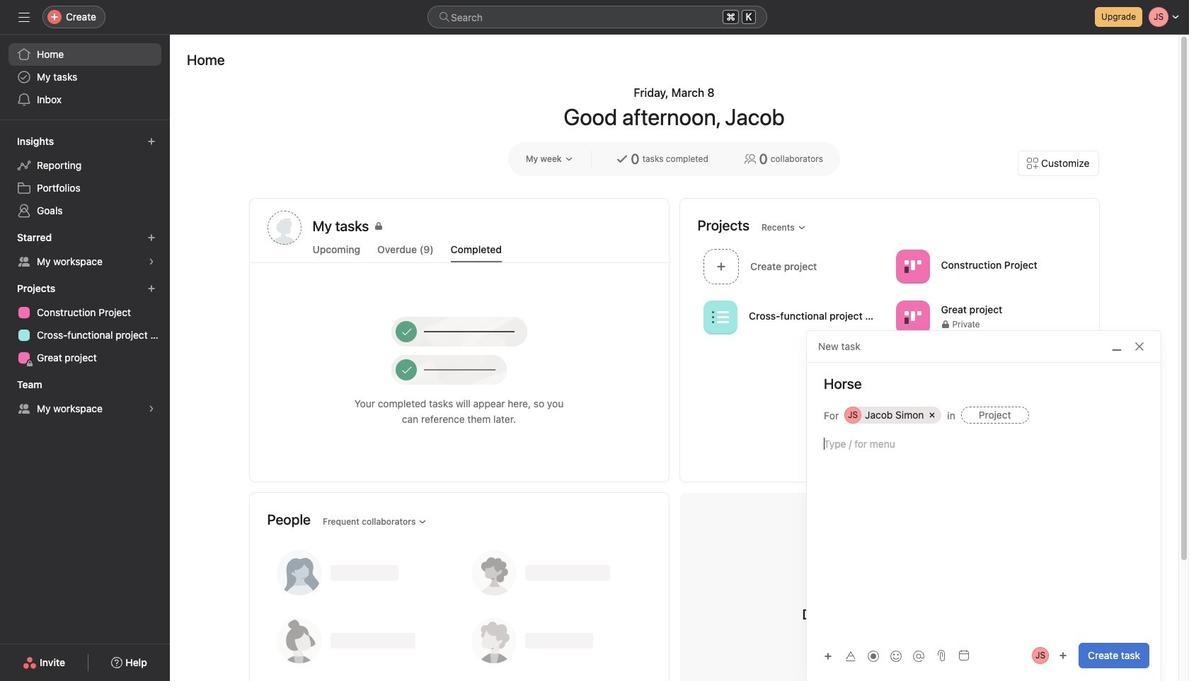 Task type: vqa. For each thing, say whether or not it's contained in the screenshot.
'tab list'
no



Task type: locate. For each thing, give the bounding box(es) containing it.
1 vertical spatial board image
[[904, 309, 921, 326]]

starred element
[[0, 225, 170, 276]]

dialog
[[807, 331, 1161, 682]]

add items to starred image
[[147, 234, 156, 242]]

insights element
[[0, 129, 170, 225]]

add profile photo image
[[267, 211, 301, 245]]

new project or portfolio image
[[147, 285, 156, 293]]

insert an object image
[[824, 652, 832, 661]]

0 vertical spatial board image
[[904, 258, 921, 275]]

minimize image
[[1111, 341, 1123, 353]]

board image
[[904, 258, 921, 275], [904, 309, 921, 326]]

None field
[[428, 6, 767, 28]]

Search tasks, projects, and more text field
[[428, 6, 767, 28]]

new insights image
[[147, 137, 156, 146]]

toolbar
[[818, 646, 932, 666]]

teams element
[[0, 372, 170, 423]]



Task type: describe. For each thing, give the bounding box(es) containing it.
list image
[[712, 309, 729, 326]]

at mention image
[[913, 651, 924, 662]]

formatting image
[[845, 651, 857, 662]]

record a video image
[[868, 651, 879, 662]]

close image
[[1134, 341, 1145, 353]]

projects element
[[0, 276, 170, 372]]

select due date image
[[958, 651, 970, 662]]

add or remove collaborators from this task image
[[1059, 652, 1068, 660]]

see details, my workspace image
[[147, 258, 156, 266]]

attach a file or paste an image image
[[936, 651, 947, 662]]

emoji image
[[890, 651, 902, 662]]

1 board image from the top
[[904, 258, 921, 275]]

hide sidebar image
[[18, 11, 30, 23]]

Task name text field
[[807, 374, 1161, 394]]

2 board image from the top
[[904, 309, 921, 326]]

global element
[[0, 35, 170, 120]]

see details, my workspace image
[[147, 405, 156, 413]]



